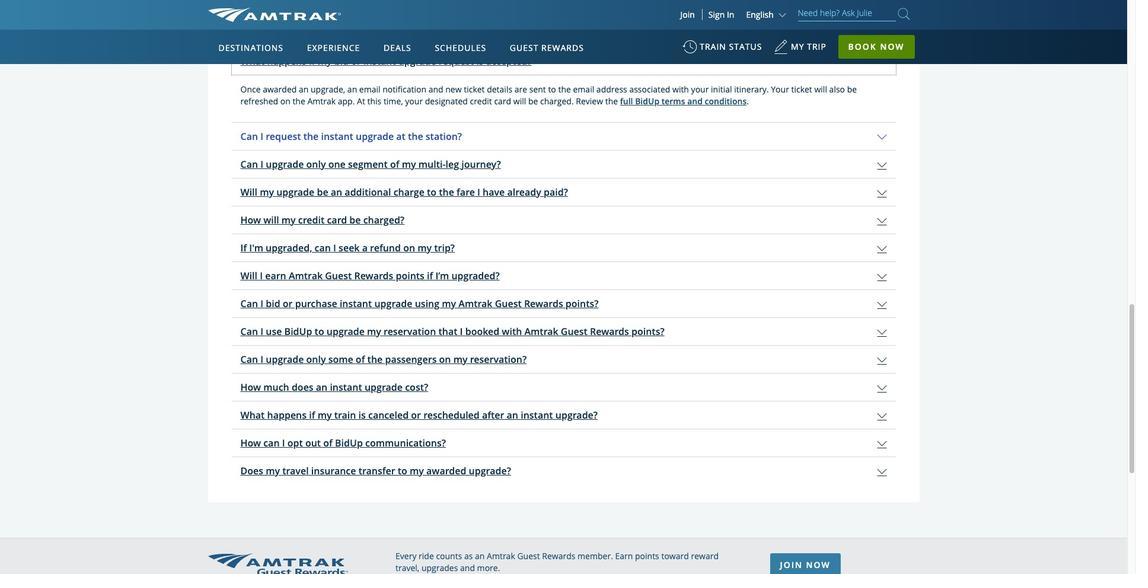 Task type: describe. For each thing, give the bounding box(es) containing it.
how for how much does an instant upgrade cost?
[[241, 381, 261, 394]]

will i earn amtrak guest rewards points if i'm upgraded?
[[241, 269, 500, 282]]

can i use bidup to upgrade my reservation that i booked with amtrak guest rewards points?
[[241, 325, 665, 338]]

the up charged.
[[559, 84, 571, 95]]

this
[[368, 95, 382, 107]]

notification
[[383, 84, 427, 95]]

schedules
[[435, 42, 487, 53]]

to inside once awarded an upgrade, an email notification and new ticket details are sent to the email address associated with your initial itinerary. your ticket will also be refreshed on the amtrak app. at this time, your designated credit card will be charged. review the
[[548, 84, 556, 95]]

guest inside popup button
[[510, 42, 539, 53]]

does
[[241, 465, 263, 478]]

instant up "deals"
[[383, 27, 415, 40]]

on for seek
[[404, 241, 415, 254]]

the down address
[[606, 95, 618, 107]]

conditions
[[705, 95, 747, 107]]

booked
[[466, 325, 500, 338]]

be up how will my credit card be charged?
[[317, 186, 328, 199]]

that
[[439, 325, 458, 338]]

to inside button
[[427, 186, 437, 199]]

full bidup terms and conditions .
[[620, 95, 749, 107]]

will down amtrak image
[[270, 27, 285, 40]]

how can i opt out of bidup communications?
[[241, 437, 446, 450]]

regions map image
[[252, 99, 537, 265]]

review
[[576, 95, 603, 107]]

travel
[[283, 465, 309, 478]]

upgrade,
[[311, 84, 345, 95]]

english
[[747, 9, 774, 20]]

upgrade left at at top left
[[356, 130, 394, 143]]

1 horizontal spatial upgrade?
[[556, 409, 598, 422]]

does my travel insurance transfer to my awarded upgrade?
[[241, 465, 511, 478]]

upgrade up how will my credit card be charged?
[[277, 186, 315, 199]]

full
[[620, 95, 633, 107]]

will down "are"
[[514, 95, 526, 107]]

are
[[515, 84, 528, 95]]

once
[[241, 84, 261, 95]]

be down sent
[[529, 95, 538, 107]]

happens for what happens if my bid or instant upgrade request is accepted?
[[267, 55, 307, 68]]

one
[[328, 158, 346, 171]]

deals
[[384, 42, 412, 53]]

an inside every ride counts as an amtrak guest rewards member. earn points toward reward travel, upgrades and more.
[[475, 551, 485, 562]]

itinerary.
[[735, 84, 769, 95]]

if inside button
[[309, 409, 315, 422]]

bidup inside button
[[335, 437, 363, 450]]

2 horizontal spatial bidup
[[636, 95, 660, 107]]

book
[[849, 41, 877, 52]]

will for will i earn amtrak guest rewards points if i'm upgraded?
[[241, 269, 258, 282]]

initial
[[711, 84, 732, 95]]

sent
[[530, 84, 546, 95]]

upgrade left one
[[266, 158, 304, 171]]

card inside how will my credit card be charged? button
[[327, 214, 347, 227]]

application containing when will i know if my offer or instant upgrade request was accepted?
[[232, 0, 896, 485]]

what for what happens if my train is canceled or rescheduled after an instant upgrade?
[[241, 409, 265, 422]]

will i earn amtrak guest rewards points if i'm upgraded? button
[[232, 262, 896, 289]]

as
[[465, 551, 473, 562]]

accepted? inside 'button'
[[486, 55, 532, 68]]

details
[[487, 84, 513, 95]]

english button
[[747, 9, 789, 20]]

how much does an instant upgrade cost? button
[[232, 374, 896, 401]]

new
[[446, 84, 462, 95]]

refreshed
[[241, 95, 278, 107]]

or inside can i bid or purchase instant upgrade using my amtrak guest rewards points? button
[[283, 297, 293, 310]]

1 vertical spatial upgrade?
[[469, 465, 511, 478]]

or inside the when will i know if my offer or instant upgrade request was accepted? button
[[370, 27, 380, 40]]

accepted? inside button
[[516, 27, 562, 40]]

the down upgrade,
[[304, 130, 319, 143]]

once awarded an upgrade, an email notification and new ticket details are sent to the email address associated with your initial itinerary. your ticket will also be refreshed on the amtrak app. at this time, your designated credit card will be charged. review the
[[241, 84, 857, 107]]

paid?
[[544, 186, 568, 199]]

the right refreshed
[[293, 95, 305, 107]]

on inside once awarded an upgrade, an email notification and new ticket details are sent to the email address associated with your initial itinerary. your ticket will also be refreshed on the amtrak app. at this time, your designated credit card will be charged. review the
[[280, 95, 291, 107]]

can i request the instant upgrade at the station?
[[241, 130, 462, 143]]

an inside button
[[331, 186, 342, 199]]

toward
[[662, 551, 689, 562]]

my left train in the left of the page
[[318, 409, 332, 422]]

once awarded an upgrade, an email notification and new ticket details are sent to the email address associated with your initial itinerary. your ticket will also be refreshed on the amtrak app. at this time, your designated credit card will be charged. review the full bidup terms and conditions. element
[[232, 84, 896, 110]]

can for can i request the instant upgrade at the station?
[[241, 130, 258, 143]]

only for some
[[306, 353, 326, 366]]

earn
[[265, 269, 286, 282]]

request inside 'button'
[[439, 55, 474, 68]]

of for communications?
[[324, 437, 333, 450]]

my right does
[[266, 465, 280, 478]]

can i upgrade only one segment of my multi-leg journey?
[[241, 158, 501, 171]]

0 vertical spatial of
[[390, 158, 400, 171]]

points inside every ride counts as an amtrak guest rewards member. earn points toward reward travel, upgrades and more.
[[635, 551, 660, 562]]

what happens if my train is canceled or rescheduled after an instant upgrade? button
[[232, 402, 896, 429]]

my left multi-
[[402, 158, 416, 171]]

charged?
[[364, 214, 405, 227]]

upgrade inside button
[[327, 325, 365, 338]]

also
[[830, 84, 846, 95]]

counts
[[436, 551, 462, 562]]

be up seek
[[350, 214, 361, 227]]

upgrade up 'schedules'
[[417, 27, 455, 40]]

upgrade up "reservation"
[[375, 297, 413, 310]]

or inside what happens if my train is canceled or rescheduled after an instant upgrade? button
[[411, 409, 421, 422]]

experience
[[307, 42, 360, 53]]

rewards inside every ride counts as an amtrak guest rewards member. earn points toward reward travel, upgrades and more.
[[542, 551, 576, 562]]

your
[[771, 84, 790, 95]]

can i upgrade only one segment of my multi-leg journey? button
[[232, 151, 896, 178]]

guest inside every ride counts as an amtrak guest rewards member. earn points toward reward travel, upgrades and more.
[[518, 551, 540, 562]]

points? inside can i use bidup to upgrade my reservation that i booked with amtrak guest rewards points? button
[[632, 325, 665, 338]]

journey?
[[462, 158, 501, 171]]

instant up train in the left of the page
[[330, 381, 362, 394]]

transfer
[[359, 465, 396, 478]]

charge
[[394, 186, 425, 199]]

if inside button
[[427, 269, 433, 282]]

Please enter your search item search field
[[798, 6, 896, 21]]

the right some at bottom left
[[368, 353, 383, 366]]

is inside 'button'
[[477, 55, 484, 68]]

does
[[292, 381, 314, 394]]

my down "communications?"
[[410, 465, 424, 478]]

passengers
[[385, 353, 437, 366]]

train
[[700, 41, 727, 52]]

full bidup terms and conditions link
[[620, 93, 747, 110]]

search icon image
[[899, 6, 910, 22]]

trip?
[[434, 241, 455, 254]]

bidup inside button
[[285, 325, 312, 338]]

when
[[241, 27, 267, 40]]

an up app.
[[348, 84, 357, 95]]

rescheduled
[[424, 409, 480, 422]]

leg
[[446, 158, 459, 171]]

deals button
[[379, 31, 416, 65]]

now
[[881, 41, 905, 52]]

upgrade inside button
[[365, 381, 403, 394]]

my left trip?
[[418, 241, 432, 254]]

purchase
[[295, 297, 337, 310]]

.
[[747, 95, 749, 107]]

sign in button
[[709, 9, 735, 20]]

can i upgrade only some of the passengers on my reservation?
[[241, 353, 527, 366]]

or inside what happens if my bid or instant upgrade request is accepted? 'button'
[[351, 55, 361, 68]]

i inside button
[[333, 241, 336, 254]]

and inside once awarded an upgrade, an email notification and new ticket details are sent to the email address associated with your initial itinerary. your ticket will also be refreshed on the amtrak app. at this time, your designated credit card will be charged. review the
[[429, 84, 444, 95]]

member.
[[578, 551, 613, 562]]

instant down how much does an instant upgrade cost? button
[[521, 409, 553, 422]]

refund
[[370, 241, 401, 254]]

2 ticket from the left
[[792, 84, 813, 95]]

is inside button
[[359, 409, 366, 422]]

destinations button
[[214, 31, 288, 65]]

some
[[328, 353, 353, 366]]

of for passengers
[[356, 353, 365, 366]]

will for will my upgrade be an additional charge to the fare i have already paid?
[[241, 186, 258, 199]]

every ride counts as an amtrak guest rewards member. earn points toward reward travel, upgrades and more.
[[396, 551, 719, 574]]

instant down will i earn amtrak guest rewards points if i'm upgraded?
[[340, 297, 372, 310]]

reservation
[[384, 325, 436, 338]]

will my upgrade be an additional charge to the fare i have already paid? button
[[232, 179, 896, 206]]



Task type: vqa. For each thing, say whether or not it's contained in the screenshot.
bottom of
yes



Task type: locate. For each thing, give the bounding box(es) containing it.
1 horizontal spatial email
[[573, 84, 595, 95]]

0 vertical spatial credit
[[470, 95, 492, 107]]

at
[[396, 130, 406, 143]]

1 vertical spatial on
[[404, 241, 415, 254]]

amtrak inside once awarded an upgrade, an email notification and new ticket details are sent to the email address associated with your initial itinerary. your ticket will also be refreshed on the amtrak app. at this time, your designated credit card will be charged. review the
[[308, 95, 336, 107]]

application
[[232, 0, 896, 485], [252, 99, 537, 265]]

rewards up sent
[[542, 42, 584, 53]]

can for can i upgrade only some of the passengers on my reservation?
[[241, 353, 258, 366]]

1 vertical spatial is
[[359, 409, 366, 422]]

amtrak image
[[208, 8, 341, 22]]

join now
[[781, 559, 831, 571]]

how will my credit card be charged?
[[241, 214, 405, 227]]

2 only from the top
[[306, 353, 326, 366]]

amtrak inside 'will i earn amtrak guest rewards points if i'm upgraded?' button
[[289, 269, 323, 282]]

book now
[[849, 41, 905, 52]]

can for can i use bidup to upgrade my reservation that i booked with amtrak guest rewards points?
[[241, 325, 258, 338]]

upgrade up some at bottom left
[[327, 325, 365, 338]]

0 horizontal spatial can
[[264, 437, 280, 450]]

can for can i upgrade only one segment of my multi-leg journey?
[[241, 158, 258, 171]]

was
[[495, 27, 513, 40]]

my right 'using'
[[442, 297, 456, 310]]

0 horizontal spatial credit
[[298, 214, 325, 227]]

1 vertical spatial of
[[356, 353, 365, 366]]

points?
[[566, 297, 599, 310], [632, 325, 665, 338]]

amtrak guest rewards image
[[208, 554, 348, 574]]

2 what from the top
[[241, 409, 265, 422]]

what happens if my train is canceled or rescheduled after an instant upgrade?
[[241, 409, 598, 422]]

what down much
[[241, 409, 265, 422]]

0 vertical spatial bid
[[334, 55, 349, 68]]

join left sign
[[681, 9, 695, 20]]

happens inside what happens if my train is canceled or rescheduled after an instant upgrade? button
[[267, 409, 307, 422]]

seek
[[339, 241, 360, 254]]

offer
[[346, 27, 368, 40]]

guest
[[510, 42, 539, 53], [325, 269, 352, 282], [495, 297, 522, 310], [561, 325, 588, 338], [518, 551, 540, 562]]

upgraded,
[[266, 241, 312, 254]]

upgrade? down after
[[469, 465, 511, 478]]

to inside button
[[398, 465, 408, 478]]

how for how can i opt out of bidup communications?
[[241, 437, 261, 450]]

0 horizontal spatial with
[[502, 325, 522, 338]]

0 vertical spatial with
[[673, 84, 689, 95]]

0 horizontal spatial of
[[324, 437, 333, 450]]

and inside every ride counts as an amtrak guest rewards member. earn points toward reward travel, upgrades and more.
[[460, 562, 475, 574]]

can inside how can i opt out of bidup communications? button
[[264, 437, 280, 450]]

amtrak up purchase
[[289, 269, 323, 282]]

1 ticket from the left
[[464, 84, 485, 95]]

will
[[241, 186, 258, 199], [241, 269, 258, 282]]

can left seek
[[315, 241, 331, 254]]

with up full bidup terms and conditions .
[[673, 84, 689, 95]]

and right terms
[[688, 95, 703, 107]]

rewards down a
[[354, 269, 394, 282]]

how left much
[[241, 381, 261, 394]]

now
[[807, 559, 831, 571]]

and up designated
[[429, 84, 444, 95]]

1 vertical spatial your
[[405, 95, 423, 107]]

upgrade?
[[556, 409, 598, 422], [469, 465, 511, 478]]

credit inside how will my credit card be charged? button
[[298, 214, 325, 227]]

1 email from the left
[[359, 84, 381, 95]]

awarded inside once awarded an upgrade, an email notification and new ticket details are sent to the email address associated with your initial itinerary. your ticket will also be refreshed on the amtrak app. at this time, your designated credit card will be charged. review the
[[263, 84, 297, 95]]

0 horizontal spatial ticket
[[464, 84, 485, 95]]

upgrade? down how much does an instant upgrade cost? button
[[556, 409, 598, 422]]

bidup down associated
[[636, 95, 660, 107]]

my down can i use bidup to upgrade my reservation that i booked with amtrak guest rewards points?
[[454, 353, 468, 366]]

can i request the instant upgrade at the station? button
[[232, 123, 896, 150]]

how will my credit card be charged? button
[[232, 206, 896, 234]]

upgrade inside 'button'
[[398, 55, 437, 68]]

what happens if my bid or instant upgrade request is accepted?
[[241, 55, 532, 68]]

card down details
[[494, 95, 512, 107]]

1 vertical spatial request
[[439, 55, 474, 68]]

or down experience
[[351, 55, 361, 68]]

multi-
[[419, 158, 446, 171]]

reward
[[691, 551, 719, 562]]

4 can from the top
[[241, 325, 258, 338]]

upgraded?
[[452, 269, 500, 282]]

of
[[390, 158, 400, 171], [356, 353, 365, 366], [324, 437, 333, 450]]

upgrades
[[422, 562, 458, 574]]

the right at at top left
[[408, 130, 423, 143]]

amtrak down upgraded?
[[459, 297, 493, 310]]

with inside once awarded an upgrade, an email notification and new ticket details are sent to the email address associated with your initial itinerary. your ticket will also be refreshed on the amtrak app. at this time, your designated credit card will be charged. review the
[[673, 84, 689, 95]]

use
[[266, 325, 282, 338]]

1 vertical spatial will
[[241, 269, 258, 282]]

an right as
[[475, 551, 485, 562]]

0 horizontal spatial awarded
[[263, 84, 297, 95]]

to down purchase
[[315, 325, 324, 338]]

join left now at the bottom
[[781, 559, 803, 571]]

happens for what happens if my train is canceled or rescheduled after an instant upgrade?
[[267, 409, 307, 422]]

1 horizontal spatial credit
[[470, 95, 492, 107]]

if i'm upgraded, can i seek a refund on my trip? button
[[232, 234, 896, 262]]

bid inside 'button'
[[334, 55, 349, 68]]

1 happens from the top
[[267, 55, 307, 68]]

at
[[357, 95, 365, 107]]

0 vertical spatial points?
[[566, 297, 599, 310]]

points right earn
[[635, 551, 660, 562]]

experience button
[[302, 31, 365, 65]]

in
[[727, 9, 735, 20]]

guest rewards
[[510, 42, 584, 53]]

how up i'm
[[241, 214, 261, 227]]

1 vertical spatial accepted?
[[486, 55, 532, 68]]

0 vertical spatial only
[[306, 158, 326, 171]]

if up out
[[309, 409, 315, 422]]

1 vertical spatial bid
[[266, 297, 280, 310]]

your up full bidup terms and conditions .
[[692, 84, 709, 95]]

banner
[[0, 0, 1128, 274]]

address
[[597, 84, 628, 95]]

sign in
[[709, 9, 735, 20]]

1 only from the top
[[306, 158, 326, 171]]

0 vertical spatial will
[[241, 186, 258, 199]]

associated
[[630, 84, 671, 95]]

to up charged.
[[548, 84, 556, 95]]

request down 'schedules'
[[439, 55, 474, 68]]

i
[[288, 27, 291, 40], [261, 130, 264, 143], [261, 158, 264, 171], [478, 186, 481, 199], [333, 241, 336, 254], [260, 269, 263, 282], [261, 297, 264, 310], [261, 325, 264, 338], [460, 325, 463, 338], [261, 353, 264, 366], [282, 437, 285, 450]]

0 vertical spatial awarded
[[263, 84, 297, 95]]

points
[[396, 269, 425, 282], [635, 551, 660, 562]]

1 what from the top
[[241, 55, 265, 68]]

an
[[299, 84, 309, 95], [348, 84, 357, 95], [331, 186, 342, 199], [316, 381, 328, 394], [507, 409, 519, 422], [475, 551, 485, 562]]

join
[[681, 9, 695, 20], [781, 559, 803, 571]]

ticket
[[464, 84, 485, 95], [792, 84, 813, 95]]

what inside 'button'
[[241, 55, 265, 68]]

guest inside button
[[495, 297, 522, 310]]

how for how will my credit card be charged?
[[241, 214, 261, 227]]

happens inside what happens if my bid or instant upgrade request is accepted? 'button'
[[267, 55, 307, 68]]

1 will from the top
[[241, 186, 258, 199]]

rewards up can i use bidup to upgrade my reservation that i booked with amtrak guest rewards points? button
[[524, 297, 563, 310]]

1 horizontal spatial and
[[460, 562, 475, 574]]

an right does
[[316, 381, 328, 394]]

2 will from the top
[[241, 269, 258, 282]]

credit down details
[[470, 95, 492, 107]]

1 horizontal spatial can
[[315, 241, 331, 254]]

1 vertical spatial points?
[[632, 325, 665, 338]]

your down 'notification' at the left of page
[[405, 95, 423, 107]]

of right segment
[[390, 158, 400, 171]]

credit inside once awarded an upgrade, an email notification and new ticket details are sent to the email address associated with your initial itinerary. your ticket will also be refreshed on the amtrak app. at this time, your designated credit card will be charged. review the
[[470, 95, 492, 107]]

accepted? up guest rewards
[[516, 27, 562, 40]]

3 how from the top
[[241, 437, 261, 450]]

join for join
[[681, 9, 695, 20]]

is down 'schedules'
[[477, 55, 484, 68]]

0 vertical spatial how
[[241, 214, 261, 227]]

bid inside button
[[266, 297, 280, 310]]

destinations
[[219, 42, 284, 53]]

if down experience
[[309, 55, 315, 68]]

communications?
[[366, 437, 446, 450]]

will left 'also'
[[815, 84, 828, 95]]

0 vertical spatial upgrade?
[[556, 409, 598, 422]]

out
[[306, 437, 321, 450]]

can i use bidup to upgrade my reservation that i booked with amtrak guest rewards points? button
[[232, 318, 896, 345]]

card inside once awarded an upgrade, an email notification and new ticket details are sent to the email address associated with your initial itinerary. your ticket will also be refreshed on the amtrak app. at this time, your designated credit card will be charged. review the
[[494, 95, 512, 107]]

amtrak down upgrade,
[[308, 95, 336, 107]]

on inside if i'm upgraded, can i seek a refund on my trip? button
[[404, 241, 415, 254]]

accepted?
[[516, 27, 562, 40], [486, 55, 532, 68]]

2 vertical spatial on
[[439, 353, 451, 366]]

can left opt
[[264, 437, 280, 450]]

0 vertical spatial is
[[477, 55, 484, 68]]

bid down experience
[[334, 55, 349, 68]]

2 can from the top
[[241, 158, 258, 171]]

an left upgrade,
[[299, 84, 309, 95]]

my up experience
[[329, 27, 343, 40]]

0 vertical spatial card
[[494, 95, 512, 107]]

how
[[241, 214, 261, 227], [241, 381, 261, 394], [241, 437, 261, 450]]

is right train in the left of the page
[[359, 409, 366, 422]]

1 vertical spatial credit
[[298, 214, 325, 227]]

2 how from the top
[[241, 381, 261, 394]]

an right after
[[507, 409, 519, 422]]

every
[[396, 551, 417, 562]]

1 can from the top
[[241, 130, 258, 143]]

upgrade down "deals"
[[398, 55, 437, 68]]

can i bid or purchase instant upgrade using my amtrak guest rewards points? button
[[232, 290, 896, 317]]

1 vertical spatial card
[[327, 214, 347, 227]]

what happens if my bid or instant upgrade request is accepted? button
[[232, 47, 896, 75]]

points inside 'will i earn amtrak guest rewards points if i'm upgraded?' button
[[396, 269, 425, 282]]

happens up opt
[[267, 409, 307, 422]]

app.
[[338, 95, 355, 107]]

1 vertical spatial only
[[306, 353, 326, 366]]

0 vertical spatial on
[[280, 95, 291, 107]]

5 can from the top
[[241, 353, 258, 366]]

2 vertical spatial of
[[324, 437, 333, 450]]

terms
[[662, 95, 686, 107]]

1 horizontal spatial points?
[[632, 325, 665, 338]]

email up this
[[359, 84, 381, 95]]

of right some at bottom left
[[356, 353, 365, 366]]

amtrak down can i bid or purchase instant upgrade using my amtrak guest rewards points? button
[[525, 325, 559, 338]]

can inside if i'm upgraded, can i seek a refund on my trip? button
[[315, 241, 331, 254]]

what for what happens if my bid or instant upgrade request is accepted?
[[241, 55, 265, 68]]

card up the if i'm upgraded, can i seek a refund on my trip?
[[327, 214, 347, 227]]

if
[[241, 241, 247, 254]]

my inside button
[[367, 325, 381, 338]]

fare
[[457, 186, 475, 199]]

2 horizontal spatial and
[[688, 95, 703, 107]]

0 horizontal spatial and
[[429, 84, 444, 95]]

amtrak inside can i use bidup to upgrade my reservation that i booked with amtrak guest rewards points? button
[[525, 325, 559, 338]]

0 vertical spatial join
[[681, 9, 695, 20]]

instant inside 'button'
[[364, 55, 396, 68]]

banner containing join
[[0, 0, 1128, 274]]

upgrade down can i upgrade only some of the passengers on my reservation?
[[365, 381, 403, 394]]

rewards left member.
[[542, 551, 576, 562]]

0 horizontal spatial is
[[359, 409, 366, 422]]

insurance
[[311, 465, 356, 478]]

ride
[[419, 551, 434, 562]]

when will i know if my offer or instant upgrade request was accepted? button
[[232, 20, 896, 47]]

0 horizontal spatial points?
[[566, 297, 599, 310]]

0 horizontal spatial join
[[681, 9, 695, 20]]

only left some at bottom left
[[306, 353, 326, 366]]

0 horizontal spatial card
[[327, 214, 347, 227]]

of right out
[[324, 437, 333, 450]]

1 horizontal spatial bid
[[334, 55, 349, 68]]

1 how from the top
[[241, 214, 261, 227]]

station?
[[426, 130, 462, 143]]

1 vertical spatial happens
[[267, 409, 307, 422]]

2 email from the left
[[573, 84, 595, 95]]

request down refreshed
[[266, 130, 301, 143]]

my inside 'button'
[[318, 55, 332, 68]]

3 can from the top
[[241, 297, 258, 310]]

will inside button
[[241, 269, 258, 282]]

my up upgraded,
[[282, 214, 296, 227]]

1 horizontal spatial points
[[635, 551, 660, 562]]

only for one
[[306, 158, 326, 171]]

cost?
[[405, 381, 429, 394]]

1 vertical spatial awarded
[[427, 465, 467, 478]]

points up can i bid or purchase instant upgrade using my amtrak guest rewards points?
[[396, 269, 425, 282]]

1 horizontal spatial with
[[673, 84, 689, 95]]

0 horizontal spatial your
[[405, 95, 423, 107]]

amtrak up more.
[[487, 551, 515, 562]]

an down one
[[331, 186, 342, 199]]

reservation?
[[470, 353, 527, 366]]

canceled
[[368, 409, 409, 422]]

or right canceled
[[411, 409, 421, 422]]

0 horizontal spatial on
[[280, 95, 291, 107]]

book now button
[[839, 35, 915, 59]]

1 vertical spatial can
[[264, 437, 280, 450]]

1 horizontal spatial card
[[494, 95, 512, 107]]

train status link
[[683, 36, 763, 65]]

much
[[264, 381, 289, 394]]

1 horizontal spatial of
[[356, 353, 365, 366]]

0 vertical spatial bidup
[[636, 95, 660, 107]]

1 vertical spatial what
[[241, 409, 265, 422]]

2 vertical spatial bidup
[[335, 437, 363, 450]]

2 happens from the top
[[267, 409, 307, 422]]

awarded
[[263, 84, 297, 95], [427, 465, 467, 478]]

0 vertical spatial request
[[458, 27, 493, 40]]

my down experience
[[318, 55, 332, 68]]

0 horizontal spatial upgrade?
[[469, 465, 511, 478]]

0 vertical spatial accepted?
[[516, 27, 562, 40]]

my up i'm
[[260, 186, 274, 199]]

can
[[241, 130, 258, 143], [241, 158, 258, 171], [241, 297, 258, 310], [241, 325, 258, 338], [241, 353, 258, 366]]

segment
[[348, 158, 388, 171]]

only left one
[[306, 158, 326, 171]]

0 vertical spatial what
[[241, 55, 265, 68]]

using
[[415, 297, 440, 310]]

only
[[306, 158, 326, 171], [306, 353, 326, 366]]

more.
[[477, 562, 500, 574]]

amtrak inside every ride counts as an amtrak guest rewards member. earn points toward reward travel, upgrades and more.
[[487, 551, 515, 562]]

accepted? down was
[[486, 55, 532, 68]]

opt
[[288, 437, 303, 450]]

what inside button
[[241, 409, 265, 422]]

will up if on the left of page
[[241, 186, 258, 199]]

1 vertical spatial points
[[635, 551, 660, 562]]

0 horizontal spatial email
[[359, 84, 381, 95]]

1 vertical spatial with
[[502, 325, 522, 338]]

how inside button
[[241, 381, 261, 394]]

on right refund
[[404, 241, 415, 254]]

can i upgrade only some of the passengers on my reservation? button
[[232, 346, 896, 373]]

email
[[359, 84, 381, 95], [573, 84, 595, 95]]

amtrak inside can i bid or purchase instant upgrade using my amtrak guest rewards points? button
[[459, 297, 493, 310]]

ticket right your
[[792, 84, 813, 95]]

and down as
[[460, 562, 475, 574]]

amtrak
[[308, 95, 336, 107], [289, 269, 323, 282], [459, 297, 493, 310], [525, 325, 559, 338], [487, 551, 515, 562]]

to inside button
[[315, 325, 324, 338]]

2 vertical spatial request
[[266, 130, 301, 143]]

2 horizontal spatial on
[[439, 353, 451, 366]]

1 horizontal spatial your
[[692, 84, 709, 95]]

upgrade up much
[[266, 353, 304, 366]]

be right 'also'
[[848, 84, 857, 95]]

i'm
[[249, 241, 263, 254]]

points? inside can i bid or purchase instant upgrade using my amtrak guest rewards points? button
[[566, 297, 599, 310]]

1 vertical spatial join
[[781, 559, 803, 571]]

0 vertical spatial can
[[315, 241, 331, 254]]

rewards inside button
[[524, 297, 563, 310]]

instant up one
[[321, 130, 354, 143]]

to right transfer
[[398, 465, 408, 478]]

request up 'schedules'
[[458, 27, 493, 40]]

1 horizontal spatial join
[[781, 559, 803, 571]]

if inside button
[[320, 27, 326, 40]]

can for can i bid or purchase instant upgrade using my amtrak guest rewards points?
[[241, 297, 258, 310]]

or left purchase
[[283, 297, 293, 310]]

will inside button
[[241, 186, 258, 199]]

train status
[[700, 41, 763, 52]]

on down that
[[439, 353, 451, 366]]

join for join now
[[781, 559, 803, 571]]

rewards inside popup button
[[542, 42, 584, 53]]

1 horizontal spatial ticket
[[792, 84, 813, 95]]

a
[[362, 241, 368, 254]]

if inside 'button'
[[309, 55, 315, 68]]

1 horizontal spatial awarded
[[427, 465, 467, 478]]

1 horizontal spatial is
[[477, 55, 484, 68]]

0 horizontal spatial points
[[396, 269, 425, 282]]

with inside button
[[502, 325, 522, 338]]

will up upgraded,
[[264, 214, 279, 227]]

0 vertical spatial points
[[396, 269, 425, 282]]

my up can i upgrade only some of the passengers on my reservation?
[[367, 325, 381, 338]]

rewards down can i bid or purchase instant upgrade using my amtrak guest rewards points? button
[[590, 325, 629, 338]]

my
[[792, 41, 805, 52]]

0 horizontal spatial bid
[[266, 297, 280, 310]]

can inside button
[[241, 325, 258, 338]]

0 horizontal spatial bidup
[[285, 325, 312, 338]]

the left fare
[[439, 186, 454, 199]]

1 horizontal spatial bidup
[[335, 437, 363, 450]]

1 vertical spatial bidup
[[285, 325, 312, 338]]

2 vertical spatial how
[[241, 437, 261, 450]]

sign
[[709, 9, 725, 20]]

on for of
[[439, 353, 451, 366]]

1 vertical spatial how
[[241, 381, 261, 394]]

1 vertical spatial and
[[688, 95, 703, 107]]

1 horizontal spatial on
[[404, 241, 415, 254]]

or right offer
[[370, 27, 380, 40]]

2 vertical spatial and
[[460, 562, 475, 574]]

0 vertical spatial happens
[[267, 55, 307, 68]]

0 vertical spatial your
[[692, 84, 709, 95]]

bid up use
[[266, 297, 280, 310]]

2 horizontal spatial of
[[390, 158, 400, 171]]

if up experience
[[320, 27, 326, 40]]

on right refreshed
[[280, 95, 291, 107]]

on inside can i upgrade only some of the passengers on my reservation? button
[[439, 353, 451, 366]]

to right charge
[[427, 186, 437, 199]]

awarded inside does my travel insurance transfer to my awarded upgrade? button
[[427, 465, 467, 478]]

0 vertical spatial and
[[429, 84, 444, 95]]



